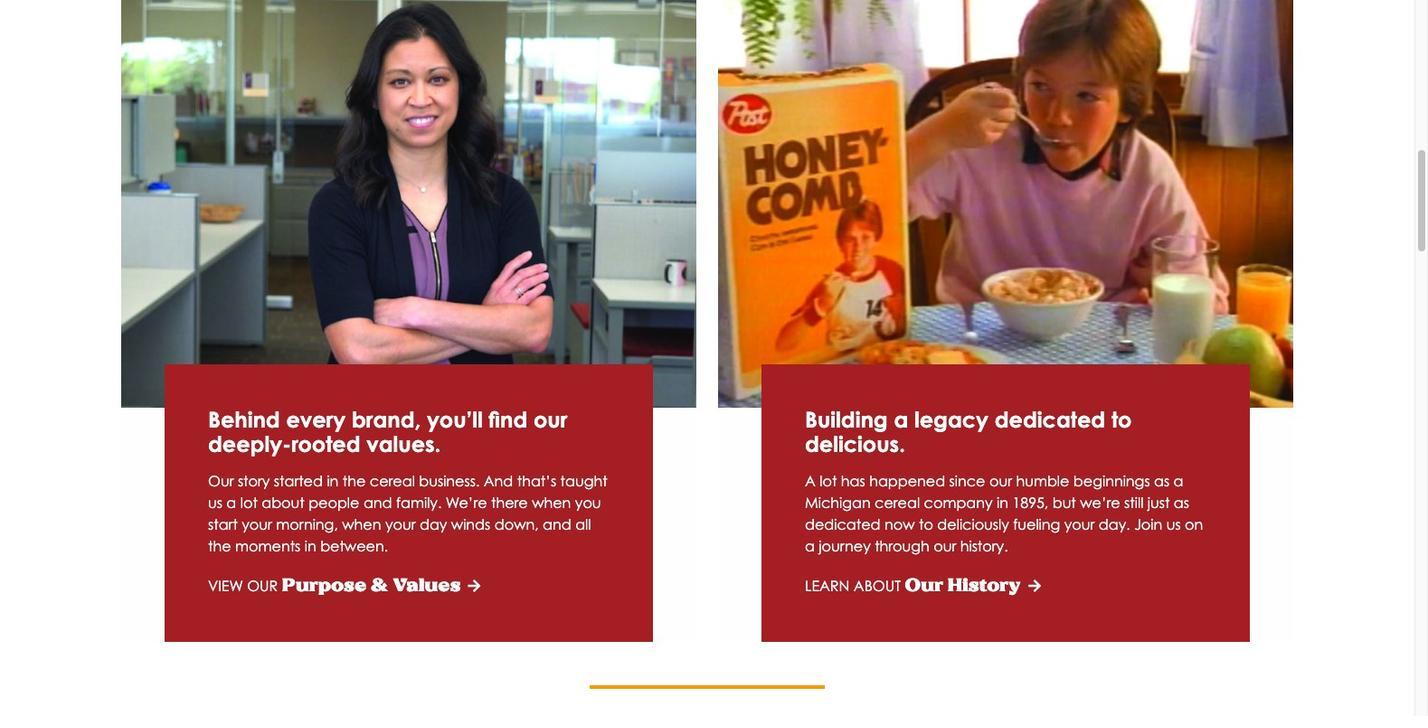 Task type: describe. For each thing, give the bounding box(es) containing it.
a lot has happened since our humble beginnings as a michigan cereal company in 1895, but we're still just as dedicated now to deliciously fueling your day. join us on a journey through our history.
[[805, 472, 1203, 556]]

still
[[1125, 494, 1144, 512]]

0 vertical spatial in
[[327, 472, 339, 490]]

us inside a lot has happened since our humble beginnings as a michigan cereal company in 1895, but we're still just as dedicated now to deliciously fueling your day. join us on a journey through our history.
[[1167, 516, 1181, 534]]

to inside building a legacy dedicated to delicious.
[[1112, 406, 1132, 434]]

2 vertical spatial our
[[934, 537, 956, 556]]

deliciously
[[937, 516, 1009, 534]]

story
[[238, 472, 270, 490]]

behind every brand, you'll find our deeply-rooted values.
[[208, 406, 568, 457]]

0 horizontal spatial when
[[342, 516, 381, 534]]

morning,
[[276, 516, 338, 534]]

our inside our story started in the cereal business. and that's taught us a lot about people and family. we're there when you start your morning, when your day winds down, and all the moments in between.
[[208, 472, 234, 490]]

fueling
[[1013, 516, 1061, 534]]

1895,
[[1013, 494, 1049, 512]]

1 horizontal spatial the
[[343, 472, 366, 490]]

deeply-
[[208, 430, 291, 457]]

our for find
[[534, 406, 568, 434]]

your for behind every brand, you'll find our deeply-rooted values.
[[385, 516, 416, 534]]

our story started in the cereal business. and that's taught us a lot about people and family. we're there when you start your morning, when your day winds down, and all the moments in between.
[[208, 472, 608, 556]]

0 vertical spatial as
[[1154, 472, 1170, 490]]

view
[[208, 577, 243, 595]]

1 horizontal spatial our
[[905, 575, 944, 595]]

legacy
[[915, 406, 989, 434]]

just
[[1148, 494, 1170, 512]]

history.
[[960, 537, 1008, 556]]

our
[[247, 577, 278, 595]]

behind
[[208, 406, 280, 434]]

that's
[[517, 472, 556, 490]]

to inside a lot has happened since our humble beginnings as a michigan cereal company in 1895, but we're still just as dedicated now to deliciously fueling your day. join us on a journey through our history.
[[919, 516, 933, 534]]

building a legacy dedicated to delicious.
[[805, 406, 1132, 457]]

all
[[575, 516, 591, 534]]

humble
[[1016, 472, 1070, 490]]

now
[[885, 516, 915, 534]]

purpose
[[282, 575, 367, 595]]

we're
[[446, 494, 487, 512]]

journey
[[819, 537, 871, 556]]

started
[[274, 472, 323, 490]]

cereal inside a lot has happened since our humble beginnings as a michigan cereal company in 1895, but we're still just as dedicated now to deliciously fueling your day. join us on a journey through our history.
[[875, 494, 920, 512]]

dedicated inside building a legacy dedicated to delicious.
[[995, 406, 1106, 434]]

people
[[309, 494, 360, 512]]

taught
[[560, 472, 608, 490]]

a inside building a legacy dedicated to delicious.
[[894, 406, 908, 434]]

about
[[262, 494, 305, 512]]

our for since
[[990, 472, 1012, 490]]

has
[[841, 472, 865, 490]]

but
[[1053, 494, 1076, 512]]

0 horizontal spatial and
[[364, 494, 392, 512]]

dedicated inside a lot has happened since our humble beginnings as a michigan cereal company in 1895, but we're still just as dedicated now to deliciously fueling your day. join us on a journey through our history.
[[805, 516, 881, 534]]

company
[[924, 494, 993, 512]]

your for building a legacy dedicated to delicious.
[[1065, 516, 1095, 534]]

michigan
[[805, 494, 871, 512]]

business.
[[419, 472, 480, 490]]

0 horizontal spatial in
[[305, 537, 316, 556]]

building
[[805, 406, 888, 434]]

lot inside our story started in the cereal business. and that's taught us a lot about people and family. we're there when you start your morning, when your day winds down, and all the moments in between.
[[240, 494, 258, 512]]

since
[[949, 472, 986, 490]]

delicious.
[[805, 430, 905, 457]]

there
[[491, 494, 528, 512]]

family.
[[396, 494, 442, 512]]

rooted
[[291, 430, 361, 457]]



Task type: vqa. For each thing, say whether or not it's contained in the screenshot.
us to the bottom
yes



Task type: locate. For each thing, give the bounding box(es) containing it.
2 vertical spatial in
[[305, 537, 316, 556]]

your inside a lot has happened since our humble beginnings as a michigan cereal company in 1895, but we're still just as dedicated now to deliciously fueling your day. join us on a journey through our history.
[[1065, 516, 1095, 534]]

brand,
[[352, 406, 421, 434]]

beginnings
[[1074, 472, 1150, 490]]

1 horizontal spatial lot
[[820, 472, 837, 490]]

as
[[1154, 472, 1170, 490], [1174, 494, 1190, 512]]

0 horizontal spatial the
[[208, 537, 231, 556]]

cereal
[[370, 472, 415, 490], [875, 494, 920, 512]]

dedicated up humble
[[995, 406, 1106, 434]]

and left all
[[543, 516, 571, 534]]

0 horizontal spatial your
[[242, 516, 272, 534]]

1 your from the left
[[242, 516, 272, 534]]

in
[[327, 472, 339, 490], [997, 494, 1009, 512], [305, 537, 316, 556]]

0 horizontal spatial to
[[919, 516, 933, 534]]

moments
[[235, 537, 301, 556]]

through
[[875, 537, 930, 556]]

0 vertical spatial our
[[208, 472, 234, 490]]

1 horizontal spatial as
[[1174, 494, 1190, 512]]

&
[[371, 575, 388, 595]]

1 vertical spatial when
[[342, 516, 381, 534]]

your down but at the bottom of the page
[[1065, 516, 1095, 534]]

lot
[[820, 472, 837, 490], [240, 494, 258, 512]]

every
[[286, 406, 346, 434]]

and
[[364, 494, 392, 512], [543, 516, 571, 534]]

our right since
[[990, 472, 1012, 490]]

1 horizontal spatial to
[[1112, 406, 1132, 434]]

0 vertical spatial and
[[364, 494, 392, 512]]

values
[[393, 575, 461, 595]]

a left legacy
[[894, 406, 908, 434]]

0 vertical spatial us
[[208, 494, 222, 512]]

our right find
[[534, 406, 568, 434]]

our inside behind every brand, you'll find our deeply-rooted values.
[[534, 406, 568, 434]]

2 horizontal spatial our
[[990, 472, 1012, 490]]

in left 1895,
[[997, 494, 1009, 512]]

1 vertical spatial to
[[919, 516, 933, 534]]

find
[[489, 406, 528, 434]]

1 vertical spatial dedicated
[[805, 516, 881, 534]]

lot inside a lot has happened since our humble beginnings as a michigan cereal company in 1895, but we're still just as dedicated now to deliciously fueling your day. join us on a journey through our history.
[[820, 472, 837, 490]]

1 vertical spatial our
[[905, 575, 944, 595]]

0 horizontal spatial us
[[208, 494, 222, 512]]

1 vertical spatial and
[[543, 516, 571, 534]]

our
[[534, 406, 568, 434], [990, 472, 1012, 490], [934, 537, 956, 556]]

your up moments
[[242, 516, 272, 534]]

us
[[208, 494, 222, 512], [1167, 516, 1181, 534]]

dedicated up journey
[[805, 516, 881, 534]]

when up between.
[[342, 516, 381, 534]]

0 horizontal spatial lot
[[240, 494, 258, 512]]

0 horizontal spatial dedicated
[[805, 516, 881, 534]]

day
[[420, 516, 447, 534]]

0 horizontal spatial cereal
[[370, 472, 415, 490]]

3 your from the left
[[1065, 516, 1095, 534]]

1 vertical spatial in
[[997, 494, 1009, 512]]

2 your from the left
[[385, 516, 416, 534]]

1 horizontal spatial in
[[327, 472, 339, 490]]

our down deliciously
[[934, 537, 956, 556]]

day.
[[1099, 516, 1130, 534]]

1 vertical spatial us
[[1167, 516, 1181, 534]]

as right just
[[1174, 494, 1190, 512]]

1 vertical spatial cereal
[[875, 494, 920, 512]]

1 vertical spatial as
[[1174, 494, 1190, 512]]

to
[[1112, 406, 1132, 434], [919, 516, 933, 534]]

a left journey
[[805, 537, 815, 556]]

start
[[208, 516, 238, 534]]

1 horizontal spatial us
[[1167, 516, 1181, 534]]

as up just
[[1154, 472, 1170, 490]]

when
[[532, 494, 571, 512], [342, 516, 381, 534]]

1 horizontal spatial when
[[532, 494, 571, 512]]

learn
[[805, 577, 850, 595]]

1 vertical spatial the
[[208, 537, 231, 556]]

0 vertical spatial dedicated
[[995, 406, 1106, 434]]

happened
[[869, 472, 945, 490]]

values.
[[367, 430, 441, 457]]

1 horizontal spatial dedicated
[[995, 406, 1106, 434]]

a
[[894, 406, 908, 434], [1174, 472, 1184, 490], [226, 494, 236, 512], [805, 537, 815, 556]]

your
[[242, 516, 272, 534], [385, 516, 416, 534], [1065, 516, 1095, 534]]

a right beginnings
[[1174, 472, 1184, 490]]

0 vertical spatial our
[[534, 406, 568, 434]]

and left family.
[[364, 494, 392, 512]]

1 vertical spatial our
[[990, 472, 1012, 490]]

1 horizontal spatial cereal
[[875, 494, 920, 512]]

our down through
[[905, 575, 944, 595]]

about
[[854, 577, 901, 595]]

down,
[[495, 516, 539, 534]]

us left on
[[1167, 516, 1181, 534]]

in inside a lot has happened since our humble beginnings as a michigan cereal company in 1895, but we're still just as dedicated now to deliciously fueling your day. join us on a journey through our history.
[[997, 494, 1009, 512]]

when down that's
[[532, 494, 571, 512]]

in up people
[[327, 472, 339, 490]]

arrow right image
[[1028, 580, 1041, 594]]

a woman stands in an office image
[[121, 0, 697, 408]]

cereal up now
[[875, 494, 920, 512]]

cereal inside our story started in the cereal business. and that's taught us a lot about people and family. we're there when you start your morning, when your day winds down, and all the moments in between.
[[370, 472, 415, 490]]

history
[[948, 575, 1021, 595]]

our
[[208, 472, 234, 490], [905, 575, 944, 595]]

our left story
[[208, 472, 234, 490]]

0 vertical spatial to
[[1112, 406, 1132, 434]]

you
[[575, 494, 601, 512]]

your down family.
[[385, 516, 416, 534]]

and
[[484, 472, 513, 490]]

0 vertical spatial the
[[343, 472, 366, 490]]

a child eats breakfast next to a box of honeycombs image
[[718, 0, 1294, 408]]

you'll
[[427, 406, 483, 434]]

to up beginnings
[[1112, 406, 1132, 434]]

a
[[805, 472, 816, 490]]

1 horizontal spatial our
[[934, 537, 956, 556]]

us inside our story started in the cereal business. and that's taught us a lot about people and family. we're there when you start your morning, when your day winds down, and all the moments in between.
[[208, 494, 222, 512]]

1 vertical spatial lot
[[240, 494, 258, 512]]

arrow right image
[[468, 580, 481, 594]]

0 horizontal spatial our
[[534, 406, 568, 434]]

dedicated
[[995, 406, 1106, 434], [805, 516, 881, 534]]

0 vertical spatial cereal
[[370, 472, 415, 490]]

between.
[[320, 537, 388, 556]]

2 horizontal spatial in
[[997, 494, 1009, 512]]

winds
[[451, 516, 491, 534]]

on
[[1185, 516, 1203, 534]]

0 horizontal spatial our
[[208, 472, 234, 490]]

the up people
[[343, 472, 366, 490]]

1 horizontal spatial and
[[543, 516, 571, 534]]

view our purpose & values
[[208, 575, 461, 595]]

us up "start"
[[208, 494, 222, 512]]

learn about our history
[[805, 575, 1021, 595]]

the
[[343, 472, 366, 490], [208, 537, 231, 556]]

a up "start"
[[226, 494, 236, 512]]

2 horizontal spatial your
[[1065, 516, 1095, 534]]

lot down story
[[240, 494, 258, 512]]

join
[[1134, 516, 1163, 534]]

we're
[[1080, 494, 1121, 512]]

1 horizontal spatial your
[[385, 516, 416, 534]]

in down morning,
[[305, 537, 316, 556]]

a inside our story started in the cereal business. and that's taught us a lot about people and family. we're there when you start your morning, when your day winds down, and all the moments in between.
[[226, 494, 236, 512]]

0 horizontal spatial as
[[1154, 472, 1170, 490]]

to right now
[[919, 516, 933, 534]]

0 vertical spatial when
[[532, 494, 571, 512]]

0 vertical spatial lot
[[820, 472, 837, 490]]

cereal up family.
[[370, 472, 415, 490]]

the down "start"
[[208, 537, 231, 556]]

lot right the a
[[820, 472, 837, 490]]



